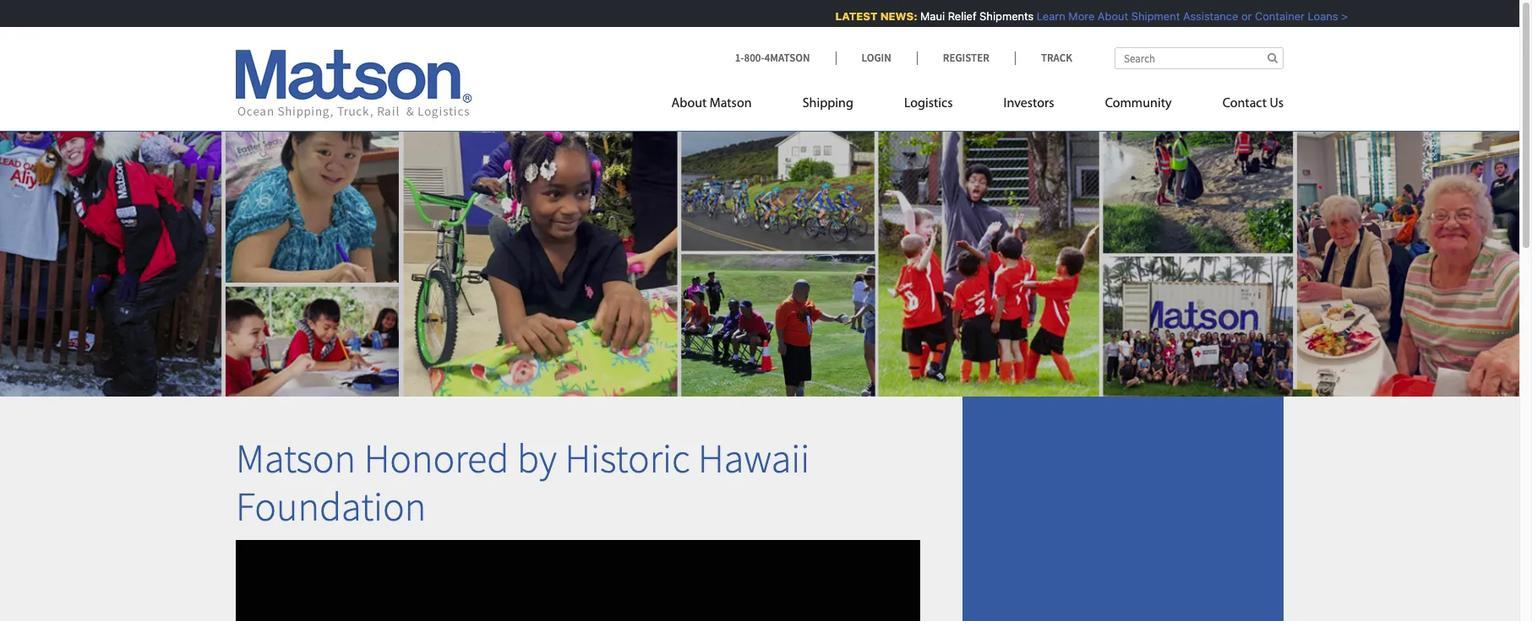 Task type: describe. For each thing, give the bounding box(es) containing it.
relief
[[942, 9, 971, 23]]

matson inside 'top menu' navigation
[[710, 97, 752, 111]]

shipping
[[802, 97, 853, 111]]

us
[[1270, 97, 1284, 111]]

about matson link
[[671, 89, 777, 123]]

contact us
[[1222, 97, 1284, 111]]

login
[[862, 51, 891, 65]]

contact
[[1222, 97, 1267, 111]]

track
[[1041, 51, 1072, 65]]

learn
[[1031, 9, 1060, 23]]

login link
[[835, 51, 917, 65]]

shipment
[[1125, 9, 1174, 23]]

community link
[[1080, 89, 1197, 123]]

about inside 'top menu' navigation
[[671, 97, 707, 111]]

about matson
[[671, 97, 752, 111]]

blue matson logo with ocean, shipping, truck, rail and logistics written beneath it. image
[[236, 50, 472, 119]]

register link
[[917, 51, 1015, 65]]

1-800-4matson
[[735, 51, 810, 65]]

community
[[1105, 97, 1172, 111]]

shipments
[[974, 9, 1028, 23]]

investors
[[1004, 97, 1054, 111]]

>
[[1335, 9, 1342, 23]]

matson foundation giving image
[[0, 105, 1519, 397]]

maui
[[914, 9, 939, 23]]

shipping link
[[777, 89, 879, 123]]

investors link
[[978, 89, 1080, 123]]



Task type: vqa. For each thing, say whether or not it's contained in the screenshot.
honored
yes



Task type: locate. For each thing, give the bounding box(es) containing it.
1 vertical spatial about
[[671, 97, 707, 111]]

0 horizontal spatial matson
[[236, 433, 356, 484]]

4matson
[[765, 51, 810, 65]]

Search search field
[[1115, 47, 1284, 69]]

honored
[[364, 433, 509, 484]]

more
[[1063, 9, 1089, 23]]

contact us link
[[1197, 89, 1284, 123]]

1-
[[735, 51, 744, 65]]

foundation
[[236, 482, 426, 533]]

1 horizontal spatial about
[[1092, 9, 1122, 23]]

or
[[1235, 9, 1246, 23]]

logistics link
[[879, 89, 978, 123]]

container
[[1249, 9, 1299, 23]]

learn more about shipment assistance or container loans > link
[[1031, 9, 1342, 23]]

0 vertical spatial matson
[[710, 97, 752, 111]]

0 horizontal spatial about
[[671, 97, 707, 111]]

section
[[941, 397, 1305, 622]]

matson inside "matson honored by historic hawaii foundation"
[[236, 433, 356, 484]]

search image
[[1268, 52, 1278, 63]]

latest
[[829, 9, 872, 23]]

loans
[[1302, 9, 1332, 23]]

video player application
[[236, 541, 920, 622]]

None search field
[[1115, 47, 1284, 69]]

by
[[517, 433, 557, 484]]

1 horizontal spatial matson
[[710, 97, 752, 111]]

latest news: maui relief shipments learn more about shipment assistance or container loans >
[[829, 9, 1342, 23]]

1-800-4matson link
[[735, 51, 835, 65]]

historic
[[565, 433, 690, 484]]

news:
[[874, 9, 912, 23]]

track link
[[1015, 51, 1072, 65]]

matson
[[710, 97, 752, 111], [236, 433, 356, 484]]

logistics
[[904, 97, 953, 111]]

1 vertical spatial matson
[[236, 433, 356, 484]]

matson honored by historic hawaii foundation
[[236, 433, 810, 533]]

800-
[[744, 51, 765, 65]]

hawaii
[[698, 433, 810, 484]]

top menu navigation
[[671, 89, 1284, 123]]

about
[[1092, 9, 1122, 23], [671, 97, 707, 111]]

register
[[943, 51, 989, 65]]

assistance
[[1177, 9, 1232, 23]]

0 vertical spatial about
[[1092, 9, 1122, 23]]



